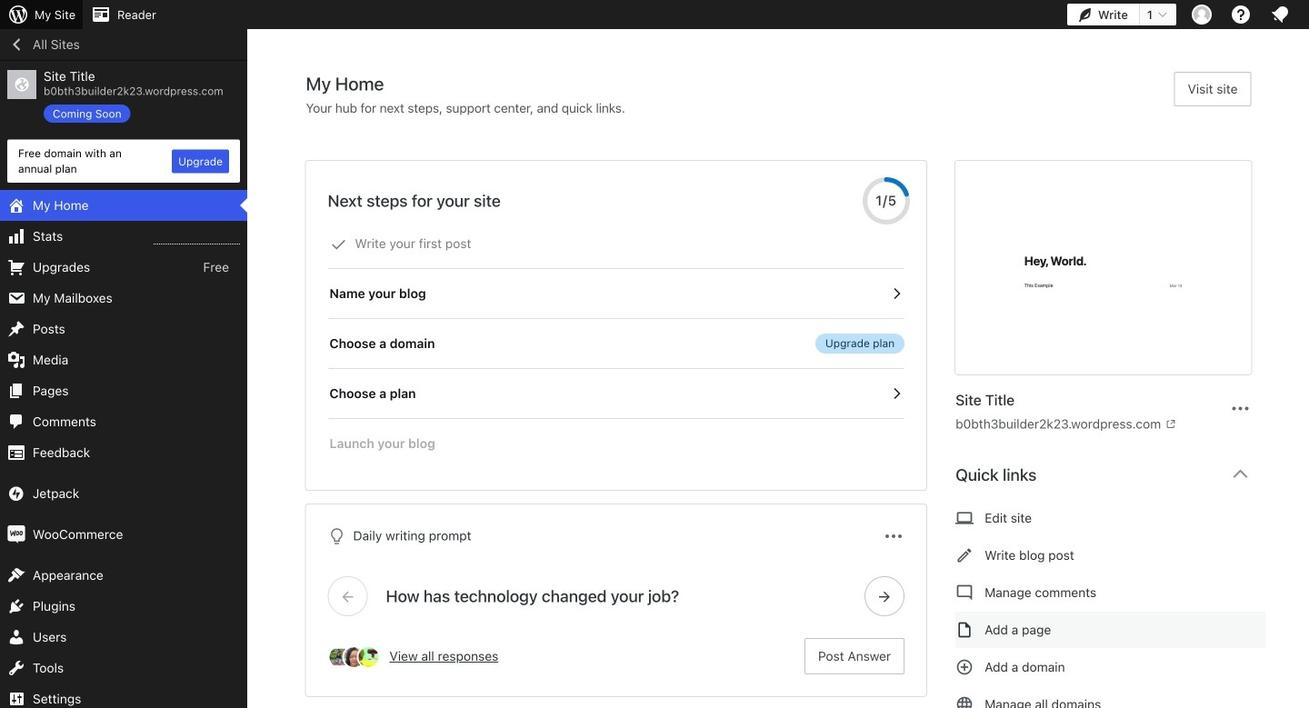 Task type: vqa. For each thing, say whether or not it's contained in the screenshot.
second answered users IMAGE from the right
yes



Task type: describe. For each thing, give the bounding box(es) containing it.
4 list item from the top
[[1301, 358, 1309, 425]]

highest hourly views 0 image
[[154, 233, 240, 245]]

more options for site site title image
[[1230, 398, 1252, 420]]

edit image
[[956, 545, 974, 567]]

launchpad checklist element
[[328, 219, 905, 468]]

2 img image from the top
[[7, 526, 25, 544]]

show next prompt image
[[877, 588, 893, 605]]

my profile image
[[1192, 5, 1212, 25]]

laptop image
[[956, 507, 974, 529]]

show previous prompt image
[[340, 588, 356, 605]]

2 list item from the top
[[1301, 187, 1309, 273]]

manage your notifications image
[[1269, 4, 1291, 25]]

toggle menu image
[[883, 526, 905, 547]]

2 answered users image from the left
[[342, 646, 366, 669]]



Task type: locate. For each thing, give the bounding box(es) containing it.
task complete image
[[331, 236, 347, 253]]

1 answered users image from the left
[[328, 646, 351, 669]]

help image
[[1230, 4, 1252, 25]]

1 list item from the top
[[1301, 93, 1309, 159]]

3 list item from the top
[[1301, 273, 1309, 358]]

main content
[[306, 72, 1266, 708]]

1 vertical spatial img image
[[7, 526, 25, 544]]

answered users image
[[328, 646, 351, 669], [342, 646, 366, 669], [357, 646, 381, 669]]

progress bar
[[863, 177, 910, 225]]

0 vertical spatial img image
[[7, 485, 25, 503]]

1 img image from the top
[[7, 485, 25, 503]]

3 answered users image from the left
[[357, 646, 381, 669]]

img image
[[7, 485, 25, 503], [7, 526, 25, 544]]

task enabled image
[[889, 386, 905, 402]]

mode_comment image
[[956, 582, 974, 604]]

insert_drive_file image
[[956, 619, 974, 641]]

task enabled image
[[889, 286, 905, 302]]

list item
[[1301, 93, 1309, 159], [1301, 187, 1309, 273], [1301, 273, 1309, 358], [1301, 358, 1309, 425]]



